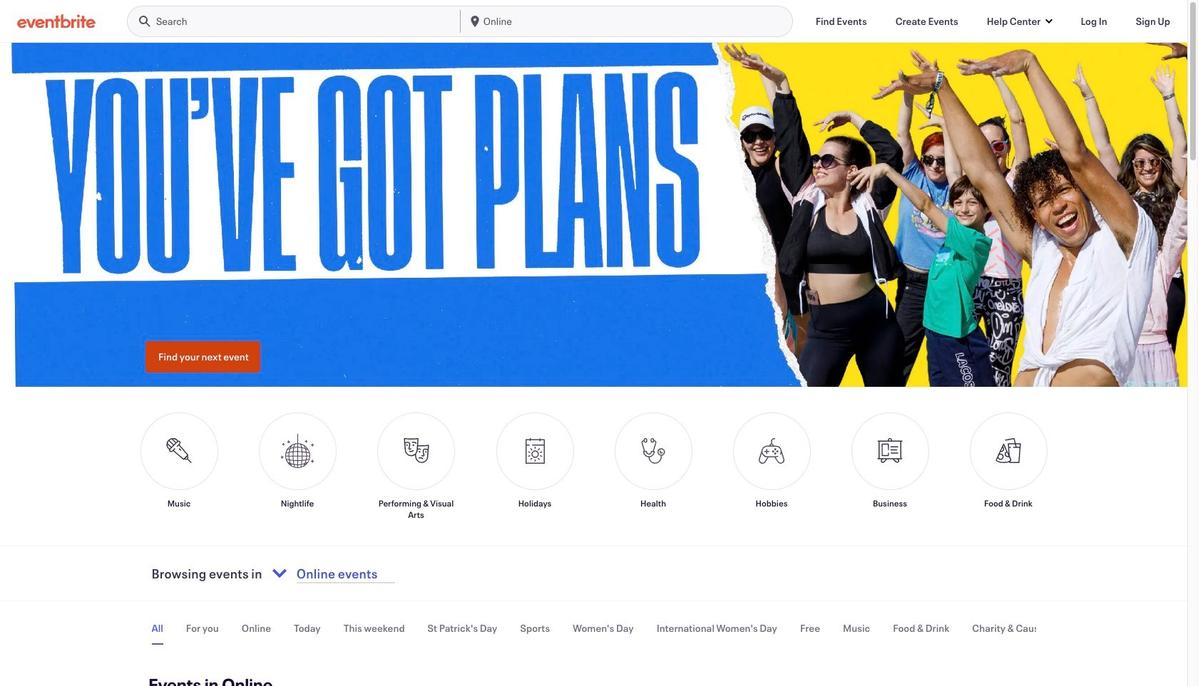 Task type: describe. For each thing, give the bounding box(es) containing it.
homepage header image
[[0, 43, 1198, 387]]

create events element
[[896, 14, 958, 28]]

eventbrite image
[[17, 14, 96, 28]]

sign up element
[[1136, 14, 1170, 28]]

find events element
[[816, 14, 867, 28]]



Task type: locate. For each thing, give the bounding box(es) containing it.
None text field
[[292, 557, 475, 591]]

log in element
[[1081, 14, 1107, 28]]



Task type: vqa. For each thing, say whether or not it's contained in the screenshot.
Bingo within the "link"
no



